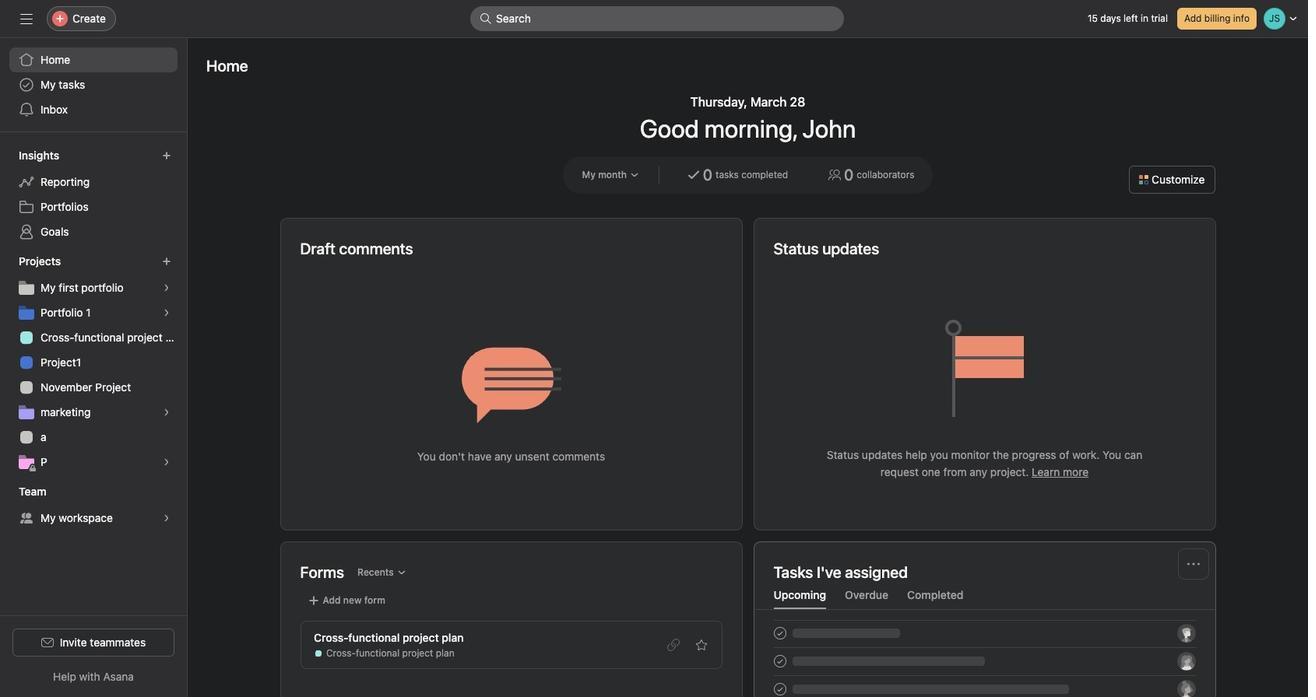 Task type: describe. For each thing, give the bounding box(es) containing it.
see details, p image
[[162, 458, 171, 467]]

teams element
[[0, 478, 187, 534]]

prominent image
[[480, 12, 492, 25]]

new insights image
[[162, 151, 171, 160]]

see details, my first portfolio image
[[162, 283, 171, 293]]

see details, portfolio 1 image
[[162, 308, 171, 318]]

add to favorites image
[[695, 639, 707, 652]]

new project or portfolio image
[[162, 257, 171, 266]]

see details, my workspace image
[[162, 514, 171, 523]]



Task type: vqa. For each thing, say whether or not it's contained in the screenshot.
See details, My first portfolio image
yes



Task type: locate. For each thing, give the bounding box(es) containing it.
see details, marketing image
[[162, 408, 171, 417]]

global element
[[0, 38, 187, 132]]

projects element
[[0, 248, 187, 478]]

copy form link image
[[667, 639, 679, 652]]

hide sidebar image
[[20, 12, 33, 25]]

list box
[[470, 6, 844, 31]]

insights element
[[0, 142, 187, 248]]



